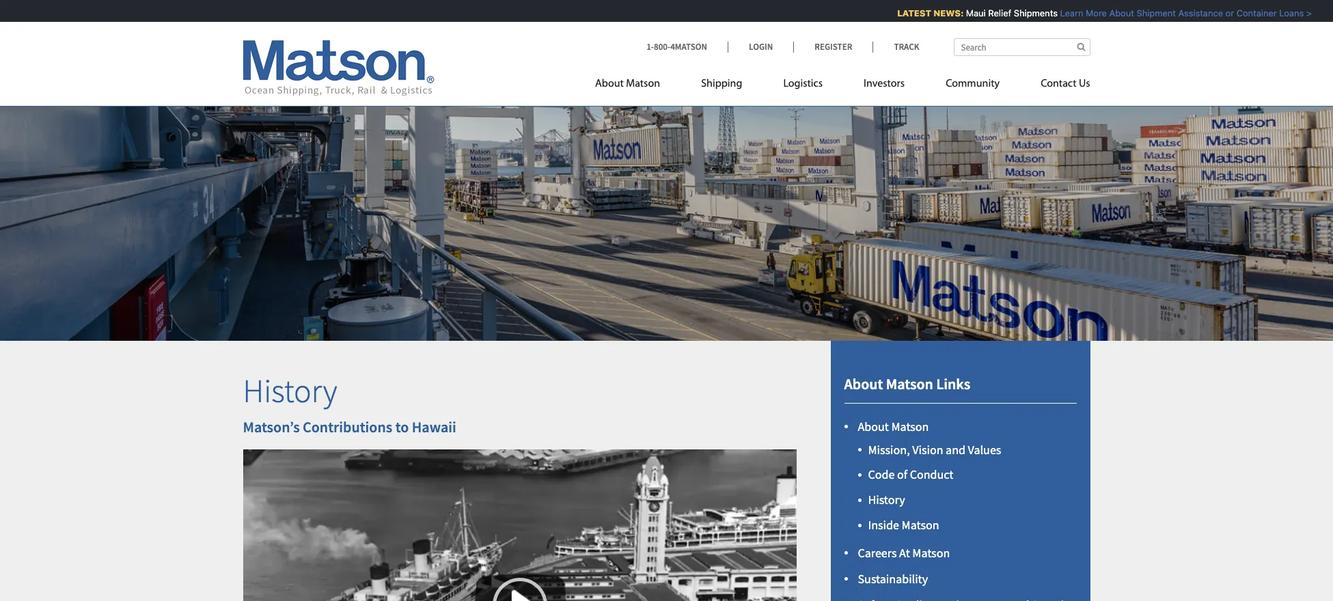 Task type: vqa. For each thing, say whether or not it's contained in the screenshot.
Community
yes



Task type: locate. For each thing, give the bounding box(es) containing it.
inside matson link
[[868, 517, 939, 533]]

>
[[1301, 8, 1306, 18]]

login link
[[728, 41, 794, 53]]

more
[[1080, 8, 1101, 18]]

about matson links section
[[814, 341, 1108, 601]]

matson right at
[[913, 546, 950, 561]]

history up the inside
[[868, 492, 905, 508]]

1 horizontal spatial about matson link
[[858, 419, 929, 435]]

0 horizontal spatial history
[[243, 370, 337, 411]]

0 vertical spatial about matson link
[[595, 72, 681, 100]]

800-
[[654, 41, 671, 53]]

shipments
[[1008, 8, 1052, 18]]

about matson inside "section"
[[858, 419, 929, 435]]

1 vertical spatial history
[[868, 492, 905, 508]]

at
[[900, 546, 910, 561]]

news:
[[928, 8, 958, 18]]

community
[[946, 79, 1000, 90]]

inside matson
[[868, 517, 939, 533]]

None search field
[[954, 38, 1090, 56]]

container
[[1231, 8, 1271, 18]]

1 vertical spatial about matson link
[[858, 419, 929, 435]]

0 vertical spatial about matson
[[595, 79, 660, 90]]

learn
[[1055, 8, 1078, 18]]

code
[[868, 467, 895, 483]]

about matson link
[[595, 72, 681, 100], [858, 419, 929, 435]]

latest news: maui relief shipments learn more about shipment assistance or container loans >
[[892, 8, 1306, 18]]

careers at matson link
[[858, 546, 950, 561]]

history up matson's
[[243, 370, 337, 411]]

0 horizontal spatial about matson
[[595, 79, 660, 90]]

matson down 1-
[[626, 79, 660, 90]]

1 vertical spatial about matson
[[858, 419, 929, 435]]

1-800-4matson
[[647, 41, 707, 53]]

to
[[395, 417, 409, 436]]

matson's contributions to hawaii
[[243, 417, 456, 436]]

video player application
[[243, 450, 797, 601]]

matson
[[626, 79, 660, 90], [886, 375, 933, 394], [892, 419, 929, 435], [902, 517, 939, 533], [913, 546, 950, 561]]

about matson
[[595, 79, 660, 90], [858, 419, 929, 435]]

1 horizontal spatial about matson
[[858, 419, 929, 435]]

about
[[1104, 8, 1129, 18], [595, 79, 624, 90], [844, 375, 883, 394], [858, 419, 889, 435]]

values
[[968, 442, 1002, 458]]

top menu navigation
[[595, 72, 1090, 100]]

about matson link up mission, on the bottom of the page
[[858, 419, 929, 435]]

1-
[[647, 41, 654, 53]]

1 horizontal spatial history
[[868, 492, 905, 508]]

contact us
[[1041, 79, 1090, 90]]

contact us link
[[1021, 72, 1090, 100]]

code of conduct
[[868, 467, 954, 483]]

about inside 'top menu' navigation
[[595, 79, 624, 90]]

about matson link down 1-
[[595, 72, 681, 100]]

about matson down 1-
[[595, 79, 660, 90]]

logistics link
[[763, 72, 843, 100]]

register link
[[794, 41, 873, 53]]

conduct
[[910, 467, 954, 483]]

maui
[[960, 8, 980, 18]]

contributions
[[303, 417, 392, 436]]

track link
[[873, 41, 920, 53]]

0 vertical spatial history
[[243, 370, 337, 411]]

history
[[243, 370, 337, 411], [868, 492, 905, 508]]

us
[[1079, 79, 1090, 90]]

about matson links
[[844, 375, 971, 394]]

blue matson logo with ocean, shipping, truck, rail and logistics written beneath it. image
[[243, 40, 434, 96]]

about matson up mission, on the bottom of the page
[[858, 419, 929, 435]]

assistance
[[1173, 8, 1218, 18]]



Task type: describe. For each thing, give the bounding box(es) containing it.
mission, vision and values link
[[868, 442, 1002, 458]]

Search search field
[[954, 38, 1090, 56]]

search image
[[1077, 42, 1086, 51]]

matson up vision
[[892, 419, 929, 435]]

track
[[894, 41, 920, 53]]

matson up at
[[902, 517, 939, 533]]

shipping
[[701, 79, 743, 90]]

latest
[[892, 8, 926, 18]]

investors link
[[843, 72, 926, 100]]

1-800-4matson link
[[647, 41, 728, 53]]

4matson
[[671, 41, 707, 53]]

community link
[[926, 72, 1021, 100]]

careers at matson
[[858, 546, 950, 561]]

links
[[936, 375, 971, 394]]

or
[[1220, 8, 1229, 18]]

matson left links
[[886, 375, 933, 394]]

inside
[[868, 517, 899, 533]]

history inside about matson links "section"
[[868, 492, 905, 508]]

register
[[815, 41, 853, 53]]

of
[[897, 467, 908, 483]]

0 horizontal spatial about matson link
[[595, 72, 681, 100]]

vision
[[913, 442, 944, 458]]

shipping link
[[681, 72, 763, 100]]

matson's
[[243, 417, 300, 436]]

learn more about shipment assistance or container loans > link
[[1055, 8, 1306, 18]]

careers
[[858, 546, 897, 561]]

mission, vision and values
[[868, 442, 1002, 458]]

and
[[946, 442, 966, 458]]

loans
[[1274, 8, 1298, 18]]

code of conduct link
[[868, 467, 954, 483]]

logistics
[[784, 79, 823, 90]]

shipment
[[1131, 8, 1170, 18]]

login
[[749, 41, 773, 53]]

sustainability link
[[858, 571, 928, 587]]

hawaii
[[412, 417, 456, 436]]

relief
[[983, 8, 1006, 18]]

history link
[[868, 492, 905, 508]]

sustainability
[[858, 571, 928, 587]]

contact
[[1041, 79, 1077, 90]]

about matson inside 'top menu' navigation
[[595, 79, 660, 90]]

investors
[[864, 79, 905, 90]]

cranes load and offload matson containers from the containership at the terminal. image
[[0, 85, 1333, 341]]

matson inside about matson link
[[626, 79, 660, 90]]

mission,
[[868, 442, 910, 458]]



